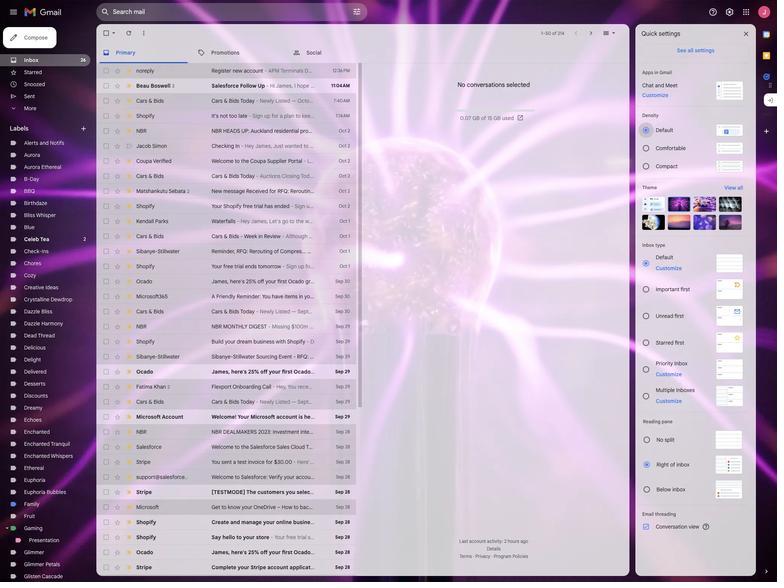 Task type: locate. For each thing, give the bounding box(es) containing it.
1 horizontal spatial been
[[412, 354, 424, 361]]

1 vertical spatial rerouting
[[250, 248, 273, 255]]

sep for 9th row from the bottom
[[336, 460, 344, 465]]

2 30 from the top
[[345, 294, 350, 300]]

cars up matshankutu
[[136, 173, 147, 180]]

sep for row containing support@salesforce..
[[336, 475, 344, 480]]

& down waterfalls
[[224, 233, 228, 240]]

sep for 18th row from the bottom
[[336, 324, 344, 330]]

35 row from the top
[[96, 576, 356, 583]]

12 row from the top
[[96, 229, 356, 244]]

kendall left the parks
[[136, 218, 154, 225]]

your for your free trial ends tomorrow -
[[212, 263, 222, 270]]

0 vertical spatial starred
[[24, 69, 42, 76]]

sep for row containing fatima khan
[[336, 384, 344, 390]]

aurora ethereal link
[[24, 164, 61, 171]]

1 horizontal spatial business
[[293, 520, 316, 526]]

None checkbox
[[102, 29, 110, 37], [102, 82, 110, 90], [102, 97, 110, 105], [102, 127, 110, 135], [102, 142, 110, 150], [102, 173, 110, 180], [102, 188, 110, 195], [102, 218, 110, 225], [102, 278, 110, 286], [102, 293, 110, 301], [102, 308, 110, 316], [102, 338, 110, 346], [102, 29, 110, 37], [102, 82, 110, 90], [102, 97, 110, 105], [102, 127, 110, 135], [102, 142, 110, 150], [102, 173, 110, 180], [102, 188, 110, 195], [102, 218, 110, 225], [102, 278, 110, 286], [102, 293, 110, 301], [102, 308, 110, 316], [102, 338, 110, 346]]

all right view
[[738, 185, 744, 191]]

dead
[[24, 333, 37, 339]]

2 cars & bids today - from the top
[[212, 173, 260, 180]]

sibanye- down build
[[212, 354, 233, 361]]

inbox left the type
[[643, 243, 655, 248]]

chores link
[[24, 260, 41, 267]]

0 vertical spatial you
[[262, 294, 271, 300]]

11 row from the top
[[96, 214, 375, 229]]

welcome for welcome to the coupa supplier portal -
[[212, 158, 234, 165]]

reading pane element
[[644, 419, 743, 425]]

onedrive
[[254, 505, 276, 511]]

your
[[212, 203, 222, 210], [212, 263, 222, 270], [238, 414, 249, 421]]

selected inside 'link'
[[297, 489, 319, 496]]

sep for 17th row
[[336, 309, 344, 315]]

celeb tea link
[[24, 236, 49, 243]]

store
[[256, 535, 269, 541]]

6 oct 2 from the top
[[339, 203, 350, 209]]

oct 2 for your shopify free trial has ended -
[[339, 203, 350, 209]]

and inside the labels navigation
[[40, 140, 49, 147]]

bbq
[[24, 188, 35, 195]]

sep for 20th row
[[336, 354, 344, 360]]

1 james, here's 25% off your first ocado grocery shop link from the top
[[212, 278, 338, 286]]

1 horizontal spatial all
[[738, 185, 744, 191]]

cars & bids today - for sep 29
[[212, 399, 260, 406]]

customize
[[643, 92, 669, 99], [656, 265, 682, 272], [656, 371, 682, 378], [656, 398, 682, 405]]

1 horizontal spatial no
[[657, 437, 664, 444]]

microsoft for microsoft
[[136, 505, 159, 511]]

sep 29 for shopify
[[336, 339, 350, 345]]

1 horizontal spatial have
[[320, 489, 333, 496]]

your up dealmakers
[[238, 414, 249, 421]]

· down details link
[[492, 554, 493, 560]]

beau boswell 3
[[136, 82, 175, 89]]

17 row from the top
[[96, 304, 356, 320]]

james,
[[251, 218, 268, 225], [212, 278, 229, 285], [212, 369, 230, 376], [212, 550, 230, 557]]

oct 2 for welcome to the coupa supplier portal -
[[339, 158, 350, 164]]

0 horizontal spatial no
[[458, 81, 466, 89]]

welcome up sent
[[212, 444, 234, 451]]

5 cars & bids from the top
[[136, 399, 164, 406]]

26 row from the top
[[96, 440, 356, 455]]

ends left less
[[330, 248, 342, 255]]

rfq: down cars & bids - week in review -
[[237, 248, 248, 255]]

have left items
[[272, 294, 284, 300]]

3 enchanted from the top
[[24, 453, 50, 460]]

3
[[172, 83, 175, 89]]

microsoft for microsoft account
[[136, 414, 161, 421]]

dead thread
[[24, 333, 55, 339]]

1 horizontal spatial coupa
[[250, 158, 266, 165]]

petals
[[46, 562, 60, 569]]

0 vertical spatial 25%
[[246, 278, 256, 285]]

here.
[[304, 414, 318, 421]]

1 vertical spatial inbox
[[643, 243, 655, 248]]

5 row from the top
[[96, 124, 400, 139]]

3 cars & bids today - from the top
[[212, 309, 260, 315]]

row containing coupa verified
[[96, 154, 356, 169]]

2 row from the top
[[96, 78, 356, 93]]

25 row from the top
[[96, 425, 402, 440]]

important according to google magic. switch for fifth row from the bottom
[[125, 519, 133, 527]]

social tab
[[287, 42, 382, 63]]

row
[[96, 63, 356, 78], [96, 78, 356, 93], [96, 93, 356, 109], [96, 109, 356, 124], [96, 124, 400, 139], [96, 139, 356, 154], [96, 154, 356, 169], [96, 169, 356, 184], [96, 184, 399, 199], [96, 199, 356, 214], [96, 214, 375, 229], [96, 229, 356, 244], [96, 244, 384, 259], [96, 259, 356, 274], [96, 274, 356, 289], [96, 289, 356, 304], [96, 304, 356, 320], [96, 320, 356, 335], [96, 335, 356, 350], [96, 350, 447, 365], [96, 365, 356, 380], [96, 380, 356, 395], [96, 395, 356, 410], [96, 410, 356, 425], [96, 425, 402, 440], [96, 440, 356, 455], [96, 455, 356, 470], [96, 470, 356, 485], [96, 485, 368, 500], [96, 500, 367, 515], [96, 515, 371, 531], [96, 531, 356, 546], [96, 546, 356, 561], [96, 561, 393, 576], [96, 576, 356, 583]]

review
[[264, 233, 281, 240]]

0 vertical spatial all
[[688, 47, 694, 54]]

nbr dealmakers 2023: investment intentions: how the election will sway m&a
[[212, 429, 402, 436]]

dreamy
[[24, 405, 43, 412]]

3 sep 30 from the top
[[336, 309, 350, 315]]

to inside welcome to the salesforce sales cloud trial link
[[235, 444, 240, 451]]

your
[[266, 278, 276, 285], [305, 294, 315, 300], [225, 339, 236, 346], [269, 369, 281, 376], [284, 474, 295, 481], [242, 505, 253, 511], [321, 505, 331, 511], [263, 520, 275, 526], [243, 535, 255, 541], [269, 550, 281, 557], [238, 565, 250, 572]]

glimmer for glimmer petals
[[24, 562, 44, 569]]

[testmode] the customers you selected have been deleted
[[212, 489, 368, 496]]

sep 29 for microsoft account
[[335, 414, 350, 420]]

1 horizontal spatial kendall
[[358, 218, 375, 225]]

cars down flexport
[[212, 399, 223, 406]]

2 sep 30 from the top
[[336, 294, 350, 300]]

oct 1 right waterfalls
[[340, 219, 350, 224]]

30 for james, here's 25% off your first ocado grocery shop
[[345, 279, 350, 284]]

1 vertical spatial ends
[[245, 263, 257, 270]]

25% for sep 30
[[246, 278, 256, 285]]

alerts
[[24, 140, 38, 147]]

2 horizontal spatial inbox
[[675, 360, 688, 367]]

dealmakers
[[223, 429, 257, 436]]

4 cars & bids today - from the top
[[212, 399, 260, 406]]

2 vertical spatial rfq:
[[297, 354, 309, 361]]

aurora link
[[24, 152, 40, 159]]

1 horizontal spatial gb
[[494, 115, 501, 122]]

and right create on the left
[[230, 520, 240, 526]]

nbr down microsoft account
[[136, 429, 147, 436]]

no left split
[[657, 437, 664, 444]]

1 vertical spatial glimmer
[[24, 562, 44, 569]]

and right pc at the bottom left of page
[[341, 505, 350, 511]]

main menu image
[[9, 8, 18, 17]]

toggle split pane mode image
[[603, 29, 610, 37]]

have up pc at the bottom left of page
[[320, 489, 333, 496]]

cars & bids today - for oct 2
[[212, 173, 260, 180]]

25% down store
[[248, 550, 259, 557]]

2 cars & bids from the top
[[136, 173, 164, 180]]

2 vertical spatial off
[[261, 550, 268, 557]]

5 important according to google magic. switch from the top
[[125, 429, 133, 436]]

bliss down "crystalline dewdrop"
[[41, 309, 52, 315]]

starred up the priority
[[656, 340, 674, 346]]

view
[[689, 524, 700, 531]]

all
[[688, 47, 694, 54], [738, 185, 744, 191]]

& up not
[[224, 98, 228, 104]]

the
[[247, 489, 256, 496]]

welcome to the salesforce sales cloud trial
[[212, 444, 316, 451]]

oct for checking in -
[[339, 143, 347, 149]]

customize button down priority inbox
[[652, 370, 687, 379]]

activity:
[[487, 539, 503, 545]]

right of inbox
[[657, 462, 690, 469]]

important according to google magic. switch for 11th row from the bottom
[[125, 429, 133, 436]]

it's not too late -
[[212, 113, 253, 119]]

2 aurora from the top
[[24, 164, 40, 171]]

notifs
[[50, 140, 64, 147]]

euphoria link
[[24, 477, 45, 484]]

starred up snoozed link
[[24, 69, 42, 76]]

& down friendly
[[224, 309, 228, 315]]

cars & bids today - up monthly
[[212, 309, 260, 315]]

new message received for rfq: rerouting of compressed air  - event #156532 link
[[212, 188, 399, 195]]

customize button for priority inbox
[[652, 370, 687, 379]]

glisten
[[24, 574, 41, 581]]

tea
[[40, 236, 49, 243]]

row containing microsoft
[[96, 500, 367, 515]]

None search field
[[96, 3, 368, 21]]

alerts and notifs link
[[24, 140, 64, 147]]

2 default from the top
[[656, 254, 674, 261]]

selected right conversations in the right top of the page
[[507, 81, 530, 89]]

customize button down chat
[[638, 91, 673, 100]]

1 30 from the top
[[345, 279, 350, 284]]

2 oct 2 from the top
[[339, 143, 350, 149]]

view all
[[725, 185, 744, 191]]

1 vertical spatial #156532
[[380, 354, 401, 361]]

4 oct 2 from the top
[[339, 173, 350, 179]]

0 horizontal spatial all
[[688, 47, 694, 54]]

4 cars & bids from the top
[[136, 309, 164, 315]]

28 row from the top
[[96, 470, 356, 485]]

1 sibanye-stillwater from the top
[[136, 248, 180, 255]]

2 glimmer from the top
[[24, 562, 44, 569]]

sibanye-stillwater for sibanye-
[[136, 354, 180, 361]]

shopify for 32th row from the bottom of the no conversations selected 'main content'
[[136, 113, 155, 119]]

welcome down sent
[[212, 474, 234, 481]]

off up a friendly reminder: you have items in your cart! link at the left bottom
[[258, 278, 264, 285]]

4 important according to google magic. switch from the top
[[125, 414, 133, 421]]

email
[[643, 512, 654, 518]]

28 for [testmode] the customers you selected have been deleted
[[345, 490, 350, 495]]

1 vertical spatial compressed
[[341, 354, 371, 361]]

and
[[656, 82, 665, 89], [40, 140, 49, 147], [341, 505, 350, 511], [230, 520, 240, 526]]

week
[[244, 233, 257, 240]]

4 oct 1 from the top
[[340, 264, 350, 269]]

first
[[278, 278, 287, 285], [681, 286, 691, 293], [675, 313, 685, 320], [675, 340, 685, 346], [282, 369, 293, 376], [282, 550, 293, 557]]

10 important according to google magic. switch from the top
[[125, 504, 133, 512]]

cars down a
[[212, 309, 223, 315]]

0 vertical spatial james, here's 25% off your first ocado grocery shop
[[212, 278, 338, 285]]

2 james, here's 25% off your first ocado grocery shop link from the top
[[212, 368, 346, 376]]

0 horizontal spatial event
[[279, 354, 292, 361]]

cars & bids for oct 2
[[136, 173, 164, 180]]

it's
[[212, 113, 219, 119]]

29 for ocado
[[345, 369, 350, 375]]

microsoft up 2023:
[[251, 414, 275, 421]]

grocery down sibanye-stillwater sourcing event - rfq: rerouting of compressed air  #156532 has been changed link
[[312, 369, 332, 376]]

bliss whisper
[[24, 212, 56, 219]]

1 james, here's 25% off your first ocado grocery shop from the top
[[212, 278, 338, 285]]

0 horizontal spatial trial
[[235, 263, 244, 270]]

last account activity: 2 hours ago details terms · privacy · program policies
[[460, 539, 529, 560]]

apps in gmail
[[643, 70, 672, 75]]

promotions
[[211, 49, 240, 56]]

comfortable
[[656, 145, 686, 152]]

euphoria bubbles link
[[24, 489, 66, 496]]

oct for cars & bids - week in review -
[[340, 234, 347, 239]]

james, here's 25% off your first ocado grocery shop for sep 29
[[212, 369, 346, 376]]

1 welcome from the top
[[212, 158, 234, 165]]

cars & bids today - for 7:40 am
[[212, 98, 260, 104]]

enchanted
[[24, 429, 50, 436], [24, 441, 50, 448], [24, 453, 50, 460]]

1 vertical spatial enchanted
[[24, 441, 50, 448]]

1 vertical spatial grocery
[[312, 369, 332, 376]]

1 horizontal spatial starred
[[656, 340, 674, 346]]

row containing microsoft account
[[96, 410, 356, 425]]

welcome down checking
[[212, 158, 234, 165]]

0 vertical spatial inbox
[[677, 462, 690, 469]]

bids down boswell
[[154, 98, 164, 104]]

event
[[365, 188, 378, 195], [279, 354, 292, 361]]

2 vertical spatial james, here's 25% off your first ocado grocery shop link
[[212, 549, 346, 557]]

0 vertical spatial welcome
[[212, 158, 234, 165]]

cars & bids today - for sep 30
[[212, 309, 260, 315]]

important according to google magic. switch for 9th row from the bottom
[[125, 459, 133, 466]]

bliss
[[24, 212, 35, 219], [41, 309, 52, 315]]

density
[[643, 113, 659, 118]]

sep for 11th row from the bottom
[[336, 430, 344, 435]]

2 gb from the left
[[494, 115, 501, 122]]

sibanye-
[[136, 248, 158, 255], [136, 354, 158, 361], [212, 354, 233, 361]]

air up 'best,'
[[353, 188, 360, 195]]

1 left than
[[349, 249, 350, 254]]

settings right quick
[[659, 30, 681, 38]]

customize button for default
[[652, 264, 687, 273]]

sep for 33th row from the top
[[335, 550, 344, 556]]

see all settings
[[678, 47, 715, 54]]

rfq: right the sourcing on the left bottom of the page
[[297, 354, 309, 361]]

1 vertical spatial off
[[261, 369, 268, 376]]

grocery
[[306, 278, 324, 285], [312, 369, 332, 376], [312, 550, 332, 557]]

nbr monthly digest -
[[212, 324, 272, 330]]

2 enchanted from the top
[[24, 441, 50, 448]]

2 kendall from the left
[[358, 218, 375, 225]]

stillwater up "khan"
[[158, 354, 180, 361]]

1 enchanted from the top
[[24, 429, 50, 436]]

important according to google magic. switch for row containing microsoft
[[125, 504, 133, 512]]

0 horizontal spatial free
[[224, 263, 233, 270]]

here's up friendly
[[230, 278, 245, 285]]

1 down less
[[349, 264, 350, 269]]

12 important according to google magic. switch from the top
[[125, 534, 133, 542]]

selected up back
[[297, 489, 319, 496]]

1 down 'best,'
[[349, 234, 350, 239]]

gmail
[[660, 70, 672, 75]]

4 today from the top
[[240, 399, 255, 406]]

sep 28 for trial
[[336, 445, 350, 450]]

1 vertical spatial euphoria
[[24, 489, 45, 496]]

labels navigation
[[0, 24, 96, 583]]

tab list
[[757, 24, 778, 556], [96, 42, 630, 63]]

been
[[412, 354, 424, 361], [334, 489, 347, 496]]

james, here's 25% off your first ocado grocery shop down tomorrow
[[212, 278, 338, 285]]

multiple
[[656, 387, 675, 394]]

waterfalls
[[305, 218, 329, 225]]

nbr down welcome!
[[212, 429, 222, 436]]

0 horizontal spatial air
[[353, 188, 360, 195]]

day
[[30, 176, 39, 183]]

important according to google magic. switch
[[125, 353, 133, 361], [125, 368, 133, 376], [125, 399, 133, 406], [125, 414, 133, 421], [125, 429, 133, 436], [125, 444, 133, 451], [125, 459, 133, 466], [125, 474, 133, 482], [125, 489, 133, 497], [125, 504, 133, 512], [125, 519, 133, 527], [125, 534, 133, 542], [125, 549, 133, 557], [125, 564, 133, 572]]

25% for sep 29
[[248, 369, 259, 376]]

simon
[[152, 143, 167, 150]]

1 vertical spatial you
[[212, 459, 220, 466]]

1 default from the top
[[656, 127, 674, 134]]

microsoft down support@salesforce..
[[136, 505, 159, 511]]

to right get
[[222, 505, 227, 511]]

inbox for inbox type
[[643, 243, 655, 248]]

2 oct 1 from the top
[[340, 234, 350, 239]]

1 vertical spatial business
[[293, 520, 316, 526]]

1 vertical spatial have
[[320, 489, 333, 496]]

nbr up jacob
[[136, 128, 147, 135]]

sibanye- for sibanye-stillwater sourcing event - rfq: rerouting of compressed air  #156532 has been changed
[[136, 354, 158, 361]]

been right has
[[412, 354, 424, 361]]

customize for default
[[656, 265, 682, 272]]

aurora down aurora link
[[24, 164, 40, 171]]

threading
[[656, 512, 677, 518]]

app
[[361, 520, 371, 526]]

default down the type
[[656, 254, 674, 261]]

james, up "complete"
[[212, 550, 230, 557]]

important according to google magic. switch for 34th row from the top
[[125, 564, 133, 572]]

ethereal
[[41, 164, 61, 171], [24, 465, 44, 472]]

1 aurora from the top
[[24, 152, 40, 159]]

1 vertical spatial dazzle
[[24, 321, 40, 327]]

euphoria down ethereal link
[[24, 477, 45, 484]]

bids up microsoft account
[[154, 399, 164, 406]]

1 vertical spatial no
[[657, 437, 664, 444]]

16 row from the top
[[96, 289, 356, 304]]

6 row from the top
[[96, 139, 356, 154]]

and right the 'alerts'
[[40, 140, 49, 147]]

row containing jacob simon
[[96, 139, 356, 154]]

2 sibanye-stillwater from the top
[[136, 354, 180, 361]]

stripe for 29th row
[[136, 489, 152, 496]]

1 glimmer from the top
[[24, 550, 44, 557]]

28 for create and manage your online business with the shopify app
[[345, 520, 350, 526]]

1 today from the top
[[240, 98, 255, 104]]

2 vertical spatial welcome
[[212, 474, 234, 481]]

business down back
[[293, 520, 316, 526]]

1 vertical spatial james, here's 25% off your first ocado grocery shop link
[[212, 368, 346, 376]]

7 row from the top
[[96, 154, 356, 169]]

khan
[[154, 384, 166, 391]]

james, for sep 28
[[212, 550, 230, 557]]

cars & bids for 7:40 am
[[136, 98, 164, 104]]

and inside chat and meet customize
[[656, 82, 665, 89]]

1 vertical spatial here's
[[231, 369, 247, 376]]

1 vertical spatial starred
[[656, 340, 674, 346]]

dewdrop
[[51, 297, 72, 303]]

rfq: up ended
[[278, 188, 289, 195]]

0 vertical spatial event
[[365, 188, 378, 195]]

13 important according to google magic. switch from the top
[[125, 549, 133, 557]]

advanced search options image
[[350, 4, 365, 19]]

14 important according to google magic. switch from the top
[[125, 564, 133, 572]]

9 important according to google magic. switch from the top
[[125, 489, 133, 497]]

row containing noreply
[[96, 63, 356, 78]]

11 important according to google magic. switch from the top
[[125, 519, 133, 527]]

8 important according to google magic. switch from the top
[[125, 474, 133, 482]]

1 row from the top
[[96, 63, 356, 78]]

1 vertical spatial default
[[656, 254, 674, 261]]

0 vertical spatial shop
[[326, 278, 338, 285]]

0 vertical spatial air
[[353, 188, 360, 195]]

james, here's 25% off your first ocado grocery shop link
[[212, 278, 338, 286], [212, 368, 346, 376], [212, 549, 346, 557]]

30 row from the top
[[96, 500, 367, 515]]

1 vertical spatial all
[[738, 185, 744, 191]]

coupa
[[136, 158, 152, 165], [250, 158, 266, 165]]

oct for your shopify free trial has ended -
[[339, 203, 347, 209]]

2 james, here's 25% off your first ocado grocery shop from the top
[[212, 369, 346, 376]]

2 welcome from the top
[[212, 444, 234, 451]]

row containing matshankutu sebata
[[96, 184, 399, 199]]

oct 1 left than
[[340, 249, 350, 254]]

account
[[162, 414, 183, 421]]

stillwater for reminder, rfq: rerouting of compres... #156532, ends in less than 1 day
[[158, 248, 180, 255]]

0 vertical spatial glimmer
[[24, 550, 44, 557]]

0 horizontal spatial settings
[[659, 30, 681, 38]]

off for sep 29
[[261, 369, 268, 376]]

3 oct 2 from the top
[[339, 158, 350, 164]]

bids
[[154, 98, 164, 104], [229, 98, 239, 104], [154, 173, 164, 180], [229, 173, 239, 180], [154, 233, 164, 240], [229, 233, 239, 240], [154, 309, 164, 315], [229, 309, 239, 315], [154, 399, 164, 406], [229, 399, 239, 406]]

0 horizontal spatial ·
[[473, 554, 475, 560]]

nbr down microsoft365
[[136, 324, 147, 330]]

1 vertical spatial settings
[[695, 47, 715, 54]]

fatima
[[136, 384, 153, 391]]

to inside the complete your stripe account application to start accepting payments link
[[320, 565, 325, 572]]

0 horizontal spatial kendall
[[136, 218, 154, 225]]

2 dazzle from the top
[[24, 321, 40, 327]]

0 horizontal spatial bliss
[[24, 212, 35, 219]]

2 inside the labels navigation
[[84, 237, 86, 242]]

0 vertical spatial #156532
[[379, 188, 399, 195]]

glimmer for glimmer link
[[24, 550, 44, 557]]

nbr up build
[[212, 324, 222, 330]]

off for sep 28
[[261, 550, 268, 557]]

sep 29 for sibanye-stillwater
[[336, 354, 350, 360]]

1 horizontal spatial settings
[[695, 47, 715, 54]]

bids up monthly
[[229, 309, 239, 315]]

1 horizontal spatial selected
[[507, 81, 530, 89]]

james, here's 25% off your first ocado grocery shop link up call
[[212, 368, 346, 376]]

3 today from the top
[[240, 309, 255, 315]]

19 row from the top
[[96, 335, 356, 350]]

with down up
[[317, 520, 329, 526]]

21 row from the top
[[96, 365, 356, 380]]

3 james, here's 25% off your first ocado grocery shop from the top
[[212, 550, 346, 557]]

0.07
[[460, 115, 472, 122]]

1 vertical spatial welcome
[[212, 444, 234, 451]]

1 vertical spatial your
[[212, 263, 222, 270]]

1 vertical spatial been
[[334, 489, 347, 496]]

privacy link
[[476, 554, 491, 560]]

1 euphoria from the top
[[24, 477, 45, 484]]

gb right 0.07
[[473, 115, 480, 122]]

1 vertical spatial selected
[[297, 489, 319, 496]]

1 vertical spatial trial
[[235, 263, 244, 270]]

your for your shopify free trial has ended -
[[212, 203, 222, 210]]

sibanye- for reminder, rfq: rerouting of compres... #156532, ends in less than 1 day
[[136, 248, 158, 255]]

1 sep 30 from the top
[[336, 279, 350, 284]]

free down 'reminder,'
[[224, 263, 233, 270]]

all for see
[[688, 47, 694, 54]]

creative
[[24, 284, 44, 291]]

0 vertical spatial dazzle
[[24, 309, 40, 315]]

inbox inside the labels navigation
[[24, 57, 38, 64]]

2 vertical spatial rerouting
[[310, 354, 333, 361]]

here's down say hello to your store -
[[231, 550, 247, 557]]

2 vertical spatial grocery
[[312, 550, 332, 557]]

25% up onboarding
[[248, 369, 259, 376]]

customize button up important
[[652, 264, 687, 273]]

0 horizontal spatial salesforce
[[136, 444, 162, 451]]

salesforce down the register
[[212, 83, 239, 89]]

trial down 'reminder,'
[[235, 263, 244, 270]]

3 important according to google magic. switch from the top
[[125, 399, 133, 406]]

1 horizontal spatial inbox
[[643, 243, 655, 248]]

0 vertical spatial business
[[254, 339, 275, 346]]

creative ideas link
[[24, 284, 58, 291]]

account up follow
[[244, 67, 263, 74]]

1 horizontal spatial salesforce
[[212, 83, 239, 89]]

james, up friendly
[[212, 278, 229, 285]]

7 important according to google magic. switch from the top
[[125, 459, 133, 466]]

15
[[488, 115, 493, 122]]

enchanted down enchanted link on the bottom left of page
[[24, 441, 50, 448]]

1 important according to google magic. switch from the top
[[125, 353, 133, 361]]

enchanted for enchanted tranquil
[[24, 441, 50, 448]]

salesforce down microsoft account
[[136, 444, 162, 451]]

birthdaze link
[[24, 200, 47, 207]]

creative ideas
[[24, 284, 58, 291]]

display density element
[[643, 113, 744, 118]]

sep 29 for ocado
[[335, 369, 350, 375]]

oct for cars & bids today -
[[339, 173, 347, 179]]

snoozed link
[[24, 81, 45, 88]]

important according to google magic. switch for 21th row from the top
[[125, 368, 133, 376]]

to inside welcome to salesforce: verify your account link
[[235, 474, 240, 481]]

have inside [testmode] the customers you selected have been deleted 'link'
[[320, 489, 333, 496]]

0 vertical spatial grocery
[[306, 278, 324, 285]]

important according to google magic. switch for fourth row from the bottom of the no conversations selected 'main content'
[[125, 534, 133, 542]]

sep for 34th row from the top
[[335, 565, 344, 571]]

glimmer down glimmer link
[[24, 562, 44, 569]]

important according to google magic. switch for row containing microsoft account
[[125, 414, 133, 421]]

28 for nbr dealmakers 2023: investment intentions: how the election will sway m&a
[[345, 430, 350, 435]]

cars & bids down kendall parks
[[136, 233, 164, 240]]

off down store
[[261, 550, 268, 557]]

1 horizontal spatial ends
[[330, 248, 342, 255]]

3 welcome from the top
[[212, 474, 234, 481]]

shop up start
[[334, 550, 346, 557]]

more image
[[140, 29, 148, 37]]

1 vertical spatial 30
[[345, 294, 350, 300]]

your shopify free trial has ended -
[[212, 203, 295, 210]]

investment
[[273, 429, 299, 436]]

22 row from the top
[[96, 380, 356, 395]]

enchanted up ethereal link
[[24, 453, 50, 460]]

dazzle bliss link
[[24, 309, 52, 315]]

important according to google magic. switch for row containing salesforce
[[125, 444, 133, 451]]

oct for welcome to the coupa supplier portal -
[[339, 158, 347, 164]]

the up the test
[[241, 444, 249, 451]]

6 important according to google magic. switch from the top
[[125, 444, 133, 451]]

sibanye-stillwater for reminder,
[[136, 248, 180, 255]]

starred inside the labels navigation
[[24, 69, 42, 76]]

welcome to salesforce: verify your account
[[212, 474, 316, 481]]

0 vertical spatial selected
[[507, 81, 530, 89]]

verify
[[269, 474, 283, 481]]

support@salesforce..
[[136, 474, 188, 481]]

all right see
[[688, 47, 694, 54]]

1 dazzle from the top
[[24, 309, 40, 315]]

euphoria for euphoria bubbles
[[24, 489, 45, 496]]

0 vertical spatial default
[[656, 127, 674, 134]]

settings inside button
[[695, 47, 715, 54]]

8 row from the top
[[96, 169, 356, 184]]

inbox right the "right"
[[677, 462, 690, 469]]

ends
[[330, 248, 342, 255], [245, 263, 257, 270]]

customize down multiple
[[656, 398, 682, 405]]

0 horizontal spatial have
[[272, 294, 284, 300]]

0 vertical spatial free
[[243, 203, 253, 210]]

2 inside last account activity: 2 hours ago details terms · privacy · program policies
[[505, 539, 507, 545]]

0 horizontal spatial selected
[[297, 489, 319, 496]]

1 vertical spatial shop
[[334, 369, 346, 376]]

free up hey
[[243, 203, 253, 210]]

1 vertical spatial rfq:
[[237, 248, 248, 255]]

2 vertical spatial james, here's 25% off your first ocado grocery shop
[[212, 550, 346, 557]]

0 vertical spatial for
[[270, 188, 276, 195]]

cars & bids today - down flexport onboarding call -
[[212, 399, 260, 406]]

1 cars & bids from the top
[[136, 98, 164, 104]]

sibanye-stillwater up "khan"
[[136, 354, 180, 361]]

stripe
[[136, 459, 151, 466], [136, 489, 152, 496], [136, 565, 152, 572], [251, 565, 266, 572]]

None checkbox
[[102, 67, 110, 75], [102, 112, 110, 120], [102, 157, 110, 165], [102, 203, 110, 210], [102, 233, 110, 240], [102, 248, 110, 255], [102, 263, 110, 271], [102, 323, 110, 331], [102, 67, 110, 75], [102, 112, 110, 120], [102, 157, 110, 165], [102, 203, 110, 210], [102, 233, 110, 240], [102, 248, 110, 255], [102, 263, 110, 271], [102, 323, 110, 331]]

2 inside fatima khan 2
[[168, 385, 170, 390]]

2 euphoria from the top
[[24, 489, 45, 496]]

euphoria
[[24, 477, 45, 484], [24, 489, 45, 496]]

28 for james, here's 25% off your first ocado grocery shop
[[345, 550, 350, 556]]

no inside 'main content'
[[458, 81, 466, 89]]

all for view
[[738, 185, 744, 191]]

in right items
[[299, 294, 303, 300]]

1 vertical spatial sibanye-stillwater
[[136, 354, 180, 361]]

1 horizontal spatial tab list
[[757, 24, 778, 556]]

1 cars & bids today - from the top
[[212, 98, 260, 104]]

enchanted tranquil
[[24, 441, 70, 448]]

to down in
[[235, 158, 240, 165]]

24 row from the top
[[96, 410, 356, 425]]

0 vertical spatial euphoria
[[24, 477, 45, 484]]

sibanye- up the fatima
[[136, 354, 158, 361]]

28
[[345, 430, 350, 435], [345, 445, 350, 450], [345, 460, 350, 465], [345, 475, 350, 480], [345, 490, 350, 495], [345, 505, 350, 511], [345, 520, 350, 526], [345, 535, 350, 541], [345, 550, 350, 556], [345, 565, 350, 571]]



Task type: vqa. For each thing, say whether or not it's contained in the screenshot.
Aurora link
yes



Task type: describe. For each thing, give the bounding box(es) containing it.
your left online
[[263, 520, 275, 526]]

row containing fatima khan
[[96, 380, 356, 395]]

customize button for chat and meet
[[638, 91, 673, 100]]

in left less
[[343, 248, 347, 255]]

get to know your onedrive – how to back up your pc and mobile link
[[212, 504, 367, 512]]

digest
[[249, 324, 267, 330]]

1 horizontal spatial with
[[317, 520, 329, 526]]

blue
[[24, 224, 35, 231]]

enchanted whispers link
[[24, 453, 73, 460]]

has
[[265, 203, 273, 210]]

1 horizontal spatial rfq:
[[278, 188, 289, 195]]

email threading element
[[643, 512, 744, 518]]

james, for sep 30
[[212, 278, 229, 285]]

go
[[282, 218, 289, 225]]

sep 28 for the
[[336, 430, 350, 435]]

4 row from the top
[[96, 109, 356, 124]]

ended
[[275, 203, 290, 210]]

important according to google magic. switch for 29th row
[[125, 489, 133, 497]]

1 horizontal spatial free
[[243, 203, 253, 210]]

important mainly because you often read messages with this label. switch
[[125, 384, 133, 391]]

and for create and manage your online business with the shopify app
[[230, 520, 240, 526]]

grocery for sep 29
[[312, 369, 332, 376]]

accepting
[[341, 565, 366, 572]]

2 vertical spatial inbox
[[675, 360, 688, 367]]

cars down beau
[[136, 98, 147, 104]]

stripe for 34th row from the top
[[136, 565, 152, 572]]

refresh image
[[125, 29, 133, 37]]

message
[[224, 188, 245, 195]]

sep 28 for how
[[336, 505, 350, 511]]

32 row from the top
[[96, 531, 356, 546]]

shop for sep 28
[[334, 550, 346, 557]]

2 coupa from the left
[[250, 158, 266, 165]]

in
[[236, 143, 240, 150]]

the down checking in -
[[241, 158, 249, 165]]

row containing microsoft365
[[96, 289, 356, 304]]

no for no conversations selected
[[458, 81, 466, 89]]

sep 29 for cars & bids
[[336, 399, 350, 405]]

terms
[[460, 554, 472, 560]]

1 horizontal spatial you
[[262, 294, 271, 300]]

cars down the fatima
[[136, 399, 147, 406]]

customize for priority inbox
[[656, 371, 682, 378]]

used
[[503, 115, 514, 122]]

labels heading
[[10, 125, 80, 133]]

today for oct 2
[[240, 173, 255, 180]]

customize for multiple inboxes
[[656, 398, 682, 405]]

starred for 'starred' link
[[24, 69, 42, 76]]

your down store
[[269, 550, 281, 557]]

cart!
[[317, 294, 328, 300]]

reminder,
[[212, 248, 235, 255]]

account left 'application'
[[268, 565, 289, 572]]

supplier
[[267, 158, 287, 165]]

cars up 'new'
[[212, 173, 223, 180]]

29 for nbr
[[345, 324, 350, 330]]

enchanted for enchanted link on the bottom left of page
[[24, 429, 50, 436]]

important
[[656, 286, 680, 293]]

row containing beau boswell
[[96, 78, 356, 93]]

day
[[375, 248, 384, 255]]

gaming link
[[24, 526, 43, 532]]

check-ins
[[24, 248, 49, 255]]

sep 30 for james, here's 25% off your first ocado grocery shop
[[336, 279, 350, 284]]

bids up matshankutu sebata 2
[[154, 173, 164, 180]]

3 oct 1 from the top
[[340, 249, 350, 254]]

account up [testmode] the customers you selected have been deleted
[[296, 474, 316, 481]]

been inside 'link'
[[334, 489, 347, 496]]

account inside last account activity: 2 hours ago details terms · privacy · program policies
[[470, 539, 486, 545]]

your right "complete"
[[238, 565, 250, 572]]

right
[[657, 462, 669, 469]]

has
[[402, 354, 411, 361]]

how
[[327, 429, 337, 436]]

older image
[[588, 29, 595, 37]]

sep for row containing microsoft
[[336, 505, 344, 511]]

deleted
[[348, 489, 368, 496]]

28 for complete your stripe account application to start accepting payments
[[345, 565, 350, 571]]

5 oct 2 from the top
[[339, 188, 350, 194]]

2 inside matshankutu sebata 2
[[187, 189, 190, 194]]

oct 1 for your free trial ends tomorrow -
[[340, 264, 350, 269]]

nbr dealmakers 2023: investment intentions: how the election will sway m&a link
[[212, 429, 402, 436]]

is
[[299, 414, 303, 421]]

off for sep 30
[[258, 278, 264, 285]]

sep 28 for with
[[335, 520, 350, 526]]

more button
[[0, 102, 90, 115]]

james, for sep 29
[[212, 369, 230, 376]]

desserts link
[[24, 381, 45, 388]]

receivership
[[371, 128, 400, 135]]

beau
[[136, 82, 149, 89]]

cars & bids for sep 29
[[136, 399, 164, 406]]

–
[[277, 505, 281, 511]]

shop for sep 30
[[326, 278, 338, 285]]

14 row from the top
[[96, 259, 356, 274]]

sebata
[[169, 188, 186, 195]]

0 vertical spatial rerouting
[[291, 188, 314, 195]]

important according to google magic. switch for 20th row
[[125, 353, 133, 361]]

28 for welcome to the salesforce sales cloud trial
[[345, 445, 350, 450]]

follow
[[240, 83, 257, 89]]

whisper
[[36, 212, 56, 219]]

invoice
[[248, 459, 265, 466]]

important according to google magic. switch for row containing support@salesforce..
[[125, 474, 133, 482]]

a
[[212, 294, 215, 300]]

oct 2 for checking in -
[[339, 143, 350, 149]]

sep 28 for been
[[335, 490, 350, 495]]

shopify for fourth row from the bottom of the no conversations selected 'main content'
[[136, 535, 156, 541]]

the right the go
[[296, 218, 304, 225]]

34 row from the top
[[96, 561, 393, 576]]

labels
[[10, 125, 28, 133]]

10 row from the top
[[96, 199, 356, 214]]

1 left 50
[[541, 30, 543, 36]]

1 · from the left
[[473, 554, 475, 560]]

ago
[[521, 539, 529, 545]]

sep for row containing microsoft account
[[335, 414, 344, 420]]

1 gb from the left
[[473, 115, 480, 122]]

here's for sep 30
[[230, 278, 245, 285]]

1 coupa from the left
[[136, 158, 152, 165]]

to right how
[[294, 505, 299, 511]]

sep for 29th row
[[335, 490, 344, 495]]

shopify for 26th row from the bottom
[[136, 203, 155, 210]]

your right build
[[225, 339, 236, 346]]

& up matshankutu
[[149, 173, 152, 180]]

& down microsoft365
[[149, 309, 152, 315]]

dazzle for dazzle harmony
[[24, 321, 40, 327]]

see all settings button
[[642, 44, 751, 57]]

2 horizontal spatial rfq:
[[297, 354, 309, 361]]

aurora for aurora link
[[24, 152, 40, 159]]

sourcing
[[256, 354, 278, 361]]

theme element
[[643, 184, 658, 192]]

payments
[[368, 565, 393, 572]]

1 for shopify
[[349, 264, 350, 269]]

james, right hey
[[251, 218, 268, 225]]

sep for fourth row from the bottom of the no conversations selected 'main content'
[[335, 535, 344, 541]]

sep for 21th row from the top
[[335, 369, 344, 375]]

3 row from the top
[[96, 93, 356, 109]]

31 row from the top
[[96, 515, 371, 531]]

in right 'week'
[[259, 233, 263, 240]]

& up message
[[224, 173, 228, 180]]

in right placed on the top left of page
[[366, 128, 370, 135]]

customize inside chat and meet customize
[[643, 92, 669, 99]]

account left is
[[277, 414, 297, 421]]

register
[[212, 67, 231, 74]]

priority inbox
[[656, 360, 688, 367]]

25% for sep 28
[[248, 550, 259, 557]]

to right hello
[[237, 535, 242, 541]]

29 for sibanye-stillwater
[[345, 354, 350, 360]]

0 horizontal spatial rfq:
[[237, 248, 248, 255]]

grocery for sep 30
[[306, 278, 324, 285]]

inbox type
[[643, 243, 666, 248]]

row containing support@salesforce..
[[96, 470, 356, 485]]

inbox for inbox
[[24, 57, 38, 64]]

tab list containing primary
[[96, 42, 630, 63]]

no for no split
[[657, 437, 664, 444]]

support image
[[709, 8, 718, 17]]

a friendly reminder: you have items in your cart!
[[212, 294, 328, 300]]

0 vertical spatial with
[[276, 339, 286, 346]]

1 oct 2 from the top
[[339, 128, 350, 134]]

primary tab
[[96, 42, 191, 63]]

1 horizontal spatial trial
[[254, 203, 263, 210]]

today for 7:40 am
[[240, 98, 255, 104]]

inbox type element
[[643, 243, 744, 248]]

nbr heads up: auckland residential property developer placed in receivership link
[[212, 127, 400, 135]]

quick settings element
[[642, 30, 681, 44]]

james, here's 25% off your first ocado grocery shop link for sep 30
[[212, 278, 338, 286]]

enchanted for enchanted whispers
[[24, 453, 50, 460]]

promotions tab
[[192, 42, 287, 63]]

welcome to the salesforce sales cloud trial link
[[212, 444, 316, 451]]

dazzle harmony
[[24, 321, 63, 327]]

compres...
[[280, 248, 306, 255]]

1 vertical spatial free
[[224, 263, 233, 270]]

sep for 19th row from the top
[[336, 339, 344, 345]]

welcome to the coupa supplier portal -
[[212, 158, 308, 165]]

starred for starred first
[[656, 340, 674, 346]]

search mail image
[[99, 5, 112, 19]]

complete
[[212, 565, 236, 572]]

new
[[212, 188, 222, 195]]

bids left 'week'
[[229, 233, 239, 240]]

enchanted whispers
[[24, 453, 73, 460]]

29 for shopify
[[345, 339, 350, 345]]

gmail image
[[24, 5, 65, 20]]

your right 'know'
[[242, 505, 253, 511]]

the right how
[[338, 429, 346, 436]]

1 vertical spatial for
[[266, 459, 273, 466]]

your left store
[[243, 535, 255, 541]]

shop for sep 29
[[334, 369, 346, 376]]

bids down the parks
[[154, 233, 164, 240]]

your right verify
[[284, 474, 295, 481]]

too
[[229, 113, 237, 119]]

below inbox
[[657, 487, 686, 494]]

nbr left heads at the left top of the page
[[212, 128, 222, 135]]

2 · from the left
[[492, 554, 493, 560]]

row containing salesforce
[[96, 440, 356, 455]]

28 for welcome to salesforce: verify your account
[[345, 475, 350, 480]]

1 for sibanye-stillwater
[[349, 249, 350, 254]]

up:
[[242, 128, 250, 135]]

Search mail text field
[[113, 8, 332, 16]]

reminder:
[[237, 294, 261, 300]]

bids up message
[[229, 173, 239, 180]]

1 left the day
[[372, 248, 374, 255]]

0 vertical spatial compressed
[[321, 188, 352, 195]]

2 vertical spatial your
[[238, 414, 249, 421]]

cars up 'reminder,'
[[212, 233, 223, 240]]

cars up it's
[[212, 98, 223, 104]]

cozy link
[[24, 272, 36, 279]]

30 for a friendly reminder: you have items in your cart!
[[345, 294, 350, 300]]

sent
[[222, 459, 232, 466]]

1 vertical spatial event
[[279, 354, 292, 361]]

pane
[[662, 419, 673, 425]]

aurora ethereal
[[24, 164, 61, 171]]

stillwater down dream
[[233, 354, 255, 361]]

no conversations selected main content
[[96, 24, 630, 583]]

33 row from the top
[[96, 546, 356, 561]]

0 vertical spatial ethereal
[[41, 164, 61, 171]]

dreamy link
[[24, 405, 43, 412]]

hello
[[223, 535, 235, 541]]

1 vertical spatial ethereal
[[24, 465, 44, 472]]

sibanye-stillwater sourcing event - rfq: rerouting of compressed air  #156532 has been changed
[[212, 354, 447, 361]]

follow link to manage storage image
[[517, 115, 525, 122]]

delight link
[[24, 357, 41, 364]]

discounts link
[[24, 393, 48, 400]]

shopify for fifth row from the bottom
[[136, 520, 156, 526]]

cars down kendall parks
[[136, 233, 147, 240]]

bids up welcome!
[[229, 399, 239, 406]]

shopify for 14th row from the top
[[136, 263, 155, 270]]

to right the go
[[290, 218, 295, 225]]

see
[[678, 47, 687, 54]]

& down beau boswell 3
[[149, 98, 152, 104]]

& down fatima khan 2
[[149, 399, 152, 406]]

your right up
[[321, 505, 331, 511]]

& down kendall parks
[[149, 233, 152, 240]]

jacob simon
[[136, 143, 167, 150]]

15 row from the top
[[96, 274, 356, 289]]

the down pc at the bottom left of page
[[330, 520, 339, 526]]

cars & bids for sep 30
[[136, 309, 164, 315]]

0 vertical spatial bliss
[[24, 212, 35, 219]]

aurora for aurora ethereal
[[24, 164, 40, 171]]

ethereal link
[[24, 465, 44, 472]]

& up welcome!
[[224, 399, 228, 406]]

row containing kendall parks
[[96, 214, 375, 229]]

unread first
[[656, 313, 685, 320]]

1 vertical spatial bliss
[[41, 309, 52, 315]]

here's for sep 28
[[231, 550, 247, 557]]

20 row from the top
[[96, 350, 447, 365]]

cars down microsoft365
[[136, 309, 147, 315]]

1 kendall from the left
[[136, 218, 154, 225]]

0 horizontal spatial you
[[212, 459, 220, 466]]

bids down microsoft365
[[154, 309, 164, 315]]

not
[[220, 113, 228, 119]]

29 row from the top
[[96, 485, 368, 500]]

have inside a friendly reminder: you have items in your cart! link
[[272, 294, 284, 300]]

2 horizontal spatial salesforce
[[250, 444, 276, 451]]

in right apps
[[655, 70, 659, 75]]

cascade
[[42, 574, 63, 581]]

here's for sep 29
[[231, 369, 247, 376]]

matshankutu sebata 2
[[136, 188, 190, 195]]

salesforce for salesforce follow up -
[[212, 83, 239, 89]]

1 vertical spatial inbox
[[673, 487, 686, 494]]

welcome! your microsoft account is here.
[[212, 414, 318, 421]]

your left cart!
[[305, 294, 315, 300]]

3 30 from the top
[[345, 309, 350, 315]]

a friendly reminder: you have items in your cart! link
[[212, 293, 328, 301]]

sep 29 for nbr
[[336, 324, 350, 330]]

program
[[494, 554, 512, 560]]

0 horizontal spatial business
[[254, 339, 275, 346]]

23 row from the top
[[96, 395, 356, 410]]

your down tomorrow
[[266, 278, 276, 285]]

sep for 21th row from the bottom of the no conversations selected 'main content'
[[336, 279, 344, 284]]

sep for row containing microsoft365
[[336, 294, 344, 300]]

1 for cars & bids
[[349, 234, 350, 239]]

get to know your onedrive – how to back up your pc and mobile
[[212, 505, 367, 511]]

your up call
[[269, 369, 281, 376]]

euphoria for euphoria link
[[24, 477, 45, 484]]

glimmer petals link
[[24, 562, 60, 569]]

james, here's 25% off your first ocado grocery shop for sep 28
[[212, 550, 346, 557]]

grocery for sep 28
[[312, 550, 332, 557]]

oct for waterfalls - hey james, let's go to the waterfalls soon. best, kendall
[[340, 219, 347, 224]]

18 row from the top
[[96, 320, 356, 335]]

13 row from the top
[[96, 244, 384, 259]]

celeb
[[24, 236, 39, 243]]

oct 1 for cars & bids - week in review -
[[340, 234, 350, 239]]

1 for kendall parks
[[349, 219, 350, 224]]

settings image
[[726, 8, 735, 17]]

oct 2 for cars & bids today -
[[339, 173, 350, 179]]

dazzle for dazzle bliss
[[24, 309, 40, 315]]

james, here's 25% off your first ocado grocery shop link for sep 28
[[212, 549, 346, 557]]

bids up too
[[229, 98, 239, 104]]

compose button
[[3, 27, 57, 48]]

sep 30 for a friendly reminder: you have items in your cart!
[[336, 294, 350, 300]]

1 vertical spatial air
[[372, 354, 379, 361]]

sway
[[377, 429, 389, 436]]

waterfalls - hey james, let's go to the waterfalls soon. best, kendall
[[212, 218, 375, 225]]

trial
[[306, 444, 316, 451]]

0 vertical spatial settings
[[659, 30, 681, 38]]

27 row from the top
[[96, 455, 356, 470]]

checking in -
[[212, 143, 245, 150]]

family link
[[24, 501, 39, 508]]

b-day link
[[24, 176, 39, 183]]



